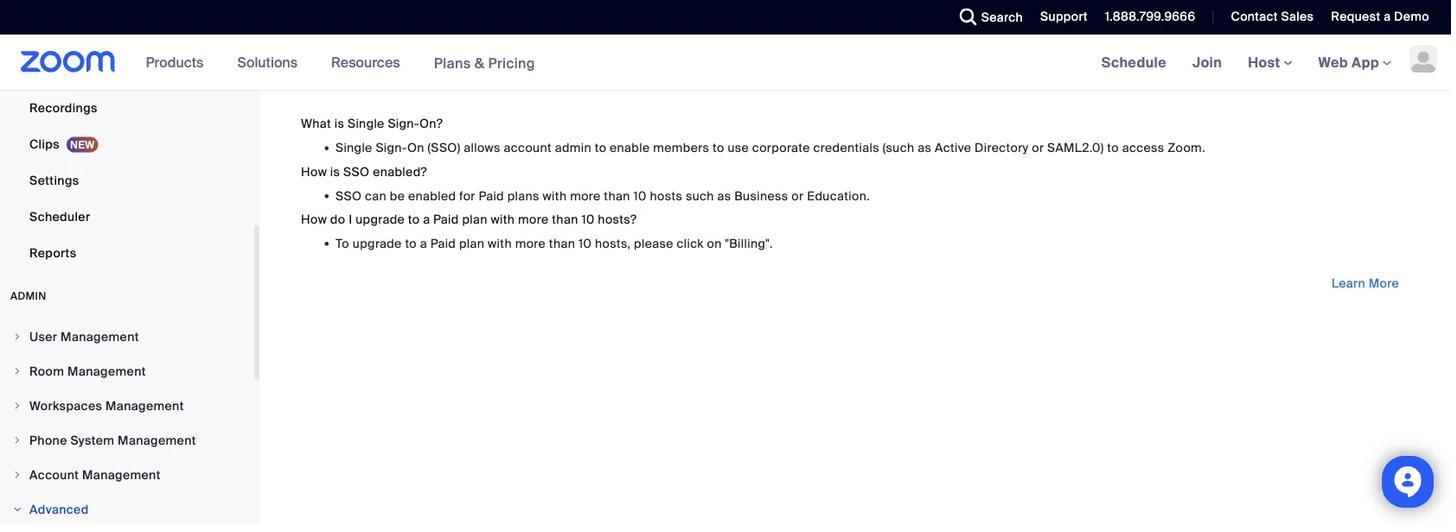 Task type: describe. For each thing, give the bounding box(es) containing it.
0 vertical spatial 10
[[634, 188, 647, 204]]

workspaces
[[29, 398, 102, 414]]

to
[[336, 236, 349, 252]]

0 vertical spatial with
[[543, 188, 567, 204]]

clips link
[[0, 127, 254, 162]]

settings link
[[0, 163, 254, 198]]

1 vertical spatial a
[[423, 212, 430, 228]]

on
[[707, 236, 722, 252]]

request a demo
[[1331, 9, 1430, 25]]

contact
[[1231, 9, 1278, 25]]

reports
[[29, 245, 76, 261]]

user management menu item
[[0, 321, 254, 354]]

1 vertical spatial upgrade
[[353, 236, 402, 252]]

management for workspaces management
[[106, 398, 184, 414]]

learn more
[[1332, 276, 1399, 292]]

2 vertical spatial paid
[[430, 236, 456, 252]]

products
[[146, 53, 204, 71]]

user
[[29, 329, 57, 345]]

account management
[[29, 467, 161, 483]]

zoom.
[[1168, 140, 1206, 156]]

resources button
[[331, 35, 408, 90]]

2 vertical spatial more
[[515, 236, 546, 252]]

phone system management menu item
[[0, 425, 254, 458]]

right image for account management
[[12, 471, 22, 481]]

allows
[[464, 140, 501, 156]]

access
[[1122, 140, 1165, 156]]

account
[[504, 140, 552, 156]]

room
[[29, 364, 64, 380]]

1 vertical spatial single
[[336, 140, 372, 156]]

credentials
[[813, 140, 880, 156]]

right image for user
[[12, 332, 22, 343]]

phone
[[29, 433, 67, 449]]

0 vertical spatial single
[[348, 116, 385, 132]]

0 vertical spatial a
[[1384, 9, 1391, 25]]

contact sales
[[1231, 9, 1314, 25]]

products button
[[146, 35, 211, 90]]

1 vertical spatial than
[[552, 212, 578, 228]]

saml2.0)
[[1047, 140, 1104, 156]]

"billing".
[[725, 236, 773, 252]]

web app
[[1319, 53, 1380, 71]]

recordings
[[29, 100, 98, 116]]

profile picture image
[[1410, 45, 1438, 73]]

join
[[1193, 53, 1222, 71]]

scheduler link
[[0, 200, 254, 234]]

please
[[634, 236, 674, 252]]

be
[[390, 188, 405, 204]]

sales
[[1281, 9, 1314, 25]]

plans
[[434, 54, 471, 72]]

scheduler
[[29, 209, 90, 225]]

right image for workspaces management
[[12, 401, 22, 412]]

join link
[[1180, 35, 1235, 90]]

0 vertical spatial paid
[[479, 188, 504, 204]]

active
[[935, 140, 972, 156]]

1 horizontal spatial or
[[1032, 140, 1044, 156]]

solutions
[[237, 53, 298, 71]]

search
[[981, 9, 1023, 25]]

banner containing products
[[0, 35, 1451, 91]]

i
[[349, 212, 352, 228]]

schedule link
[[1089, 35, 1180, 90]]

web app button
[[1319, 53, 1392, 71]]

account
[[29, 467, 79, 483]]

reports link
[[0, 236, 254, 271]]

business
[[735, 188, 788, 204]]

for
[[459, 188, 475, 204]]

support
[[1041, 9, 1088, 25]]

advanced menu item
[[0, 494, 254, 526]]

learn more link
[[1322, 270, 1410, 298]]

demo
[[1394, 9, 1430, 25]]

&
[[475, 54, 485, 72]]

directory
[[975, 140, 1029, 156]]

2 vertical spatial 10
[[579, 236, 592, 252]]

plans & pricing
[[434, 54, 535, 72]]

1 vertical spatial is
[[330, 164, 340, 180]]

1 vertical spatial paid
[[433, 212, 459, 228]]

1 horizontal spatial as
[[918, 140, 932, 156]]

user management
[[29, 329, 139, 345]]

enabled?
[[373, 164, 427, 180]]

1.888.799.9666
[[1105, 9, 1196, 25]]

meetings navigation
[[1089, 35, 1451, 91]]

1 vertical spatial with
[[491, 212, 515, 228]]

enable
[[610, 140, 650, 156]]

0 vertical spatial plan
[[462, 212, 488, 228]]

0 vertical spatial than
[[604, 188, 630, 204]]



Task type: locate. For each thing, give the bounding box(es) containing it.
2 vertical spatial with
[[488, 236, 512, 252]]

management down workspaces management menu item
[[118, 433, 196, 449]]

1 vertical spatial right image
[[12, 471, 22, 481]]

1.888.799.9666 button
[[1092, 0, 1200, 35], [1105, 9, 1196, 25]]

clips
[[29, 136, 60, 152]]

1 vertical spatial how
[[301, 212, 327, 228]]

corporate
[[752, 140, 810, 156]]

hosts?
[[598, 212, 637, 228]]

3 right image from the top
[[12, 436, 22, 446]]

0 vertical spatial sso
[[343, 164, 370, 180]]

members
[[653, 140, 710, 156]]

2 right image from the top
[[12, 367, 22, 377]]

product information navigation
[[133, 35, 548, 91]]

0 horizontal spatial or
[[792, 188, 804, 204]]

as
[[918, 140, 932, 156], [717, 188, 731, 204]]

use
[[728, 140, 749, 156]]

right image for room
[[12, 367, 22, 377]]

sso up i
[[336, 188, 362, 204]]

search button
[[947, 0, 1028, 35]]

how down what
[[301, 164, 327, 180]]

0 vertical spatial more
[[570, 188, 601, 204]]

settings
[[29, 173, 79, 189]]

sso
[[343, 164, 370, 180], [336, 188, 362, 204]]

1 how from the top
[[301, 164, 327, 180]]

4 right image from the top
[[12, 505, 22, 515]]

right image left account on the left of page
[[12, 471, 22, 481]]

management down room management menu item
[[106, 398, 184, 414]]

how left do
[[301, 212, 327, 228]]

than
[[604, 188, 630, 204], [552, 212, 578, 228], [549, 236, 575, 252]]

right image
[[12, 332, 22, 343], [12, 367, 22, 377], [12, 436, 22, 446], [12, 505, 22, 515]]

management inside 'menu item'
[[118, 433, 196, 449]]

1 vertical spatial 10
[[582, 212, 595, 228]]

or right directory
[[1032, 140, 1044, 156]]

support link
[[1028, 0, 1092, 35], [1041, 9, 1088, 25]]

schedule
[[1102, 53, 1167, 71]]

web
[[1319, 53, 1348, 71]]

right image left user
[[12, 332, 22, 343]]

app
[[1352, 53, 1380, 71]]

management up room management
[[61, 329, 139, 345]]

plan
[[462, 212, 488, 228], [459, 236, 485, 252]]

zoom logo image
[[21, 51, 116, 73]]

1 vertical spatial more
[[518, 212, 549, 228]]

2 vertical spatial than
[[549, 236, 575, 252]]

than left 'hosts,'
[[549, 236, 575, 252]]

solutions button
[[237, 35, 305, 90]]

upgrade
[[356, 212, 405, 228], [353, 236, 402, 252]]

right image inside workspaces management menu item
[[12, 401, 22, 412]]

what is single sign-on? single sign-on (sso) allows account admin to enable members to use corporate credentials (such as active directory or saml2.0) to access zoom. how is sso enabled? sso can be enabled for paid plans with more than 10 hosts such as business or education. how do i upgrade to a paid plan with more than 10 hosts? to upgrade to a paid plan with more than 10 hosts, please click on "billing".
[[301, 116, 1206, 252]]

such
[[686, 188, 714, 204]]

more
[[1369, 276, 1399, 292]]

1 vertical spatial as
[[717, 188, 731, 204]]

1 right image from the top
[[12, 401, 22, 412]]

10 left 'hosts,'
[[579, 236, 592, 252]]

room management
[[29, 364, 146, 380]]

with
[[543, 188, 567, 204], [491, 212, 515, 228], [488, 236, 512, 252]]

banner
[[0, 35, 1451, 91]]

request
[[1331, 9, 1381, 25]]

room management menu item
[[0, 355, 254, 388]]

account management menu item
[[0, 459, 254, 492]]

single up can
[[336, 140, 372, 156]]

phone system management
[[29, 433, 196, 449]]

right image for phone
[[12, 436, 22, 446]]

right image left room
[[12, 367, 22, 377]]

(such
[[883, 140, 915, 156]]

enabled
[[408, 188, 456, 204]]

0 vertical spatial sign-
[[388, 116, 419, 132]]

admin
[[555, 140, 592, 156]]

recordings link
[[0, 91, 254, 125]]

management for user management
[[61, 329, 139, 345]]

do
[[330, 212, 345, 228]]

single right what
[[348, 116, 385, 132]]

on?
[[419, 116, 443, 132]]

plans
[[507, 188, 540, 204]]

or right business
[[792, 188, 804, 204]]

1 vertical spatial sso
[[336, 188, 362, 204]]

admin menu menu
[[0, 321, 254, 526]]

upgrade down can
[[356, 212, 405, 228]]

upgrade right to
[[353, 236, 402, 252]]

to
[[595, 140, 607, 156], [713, 140, 725, 156], [1107, 140, 1119, 156], [408, 212, 420, 228], [405, 236, 417, 252]]

management
[[61, 329, 139, 345], [68, 364, 146, 380], [106, 398, 184, 414], [118, 433, 196, 449], [82, 467, 161, 483]]

right image inside account management menu item
[[12, 471, 22, 481]]

0 horizontal spatial as
[[717, 188, 731, 204]]

is right what
[[335, 116, 344, 132]]

management for account management
[[82, 467, 161, 483]]

management up workspaces management
[[68, 364, 146, 380]]

1 vertical spatial plan
[[459, 236, 485, 252]]

or
[[1032, 140, 1044, 156], [792, 188, 804, 204]]

right image left workspaces
[[12, 401, 22, 412]]

right image inside room management menu item
[[12, 367, 22, 377]]

is
[[335, 116, 344, 132], [330, 164, 340, 180]]

hosts,
[[595, 236, 631, 252]]

right image inside "phone system management" 'menu item'
[[12, 436, 22, 446]]

what
[[301, 116, 331, 132]]

as right (such
[[918, 140, 932, 156]]

right image inside user management menu item
[[12, 332, 22, 343]]

paid
[[479, 188, 504, 204], [433, 212, 459, 228], [430, 236, 456, 252]]

is up do
[[330, 164, 340, 180]]

can
[[365, 188, 387, 204]]

10 left hosts? at the left of the page
[[582, 212, 595, 228]]

0 vertical spatial right image
[[12, 401, 22, 412]]

personal menu menu
[[0, 0, 254, 272]]

0 vertical spatial or
[[1032, 140, 1044, 156]]

than left hosts? at the left of the page
[[552, 212, 578, 228]]

sign- up on
[[388, 116, 419, 132]]

1 vertical spatial or
[[792, 188, 804, 204]]

management inside menu item
[[68, 364, 146, 380]]

management for room management
[[68, 364, 146, 380]]

2 vertical spatial a
[[420, 236, 427, 252]]

sso up can
[[343, 164, 370, 180]]

sign-
[[388, 116, 419, 132], [376, 140, 407, 156]]

0 vertical spatial is
[[335, 116, 344, 132]]

hosts
[[650, 188, 683, 204]]

learn
[[1332, 276, 1366, 292]]

side navigation navigation
[[0, 0, 259, 526]]

0 vertical spatial how
[[301, 164, 327, 180]]

resources
[[331, 53, 400, 71]]

admin
[[10, 290, 47, 303]]

system
[[70, 433, 114, 449]]

on
[[407, 140, 424, 156]]

pricing
[[488, 54, 535, 72]]

10 left hosts
[[634, 188, 647, 204]]

0 vertical spatial upgrade
[[356, 212, 405, 228]]

request a demo link
[[1318, 0, 1451, 35], [1331, 9, 1430, 25]]

right image left advanced
[[12, 505, 22, 515]]

more
[[570, 188, 601, 204], [518, 212, 549, 228], [515, 236, 546, 252]]

management up the advanced menu item
[[82, 467, 161, 483]]

education.
[[807, 188, 870, 204]]

1 vertical spatial sign-
[[376, 140, 407, 156]]

10
[[634, 188, 647, 204], [582, 212, 595, 228], [579, 236, 592, 252]]

host
[[1248, 53, 1284, 71]]

2 right image from the top
[[12, 471, 22, 481]]

0 vertical spatial as
[[918, 140, 932, 156]]

host button
[[1248, 53, 1293, 71]]

single
[[348, 116, 385, 132], [336, 140, 372, 156]]

sign- up "enabled?"
[[376, 140, 407, 156]]

plans & pricing link
[[434, 54, 535, 72], [434, 54, 535, 72]]

1 right image from the top
[[12, 332, 22, 343]]

click
[[677, 236, 704, 252]]

2 how from the top
[[301, 212, 327, 228]]

workspaces management menu item
[[0, 390, 254, 423]]

a
[[1384, 9, 1391, 25], [423, 212, 430, 228], [420, 236, 427, 252]]

right image
[[12, 401, 22, 412], [12, 471, 22, 481]]

right image left the phone
[[12, 436, 22, 446]]

right image inside the advanced menu item
[[12, 505, 22, 515]]

(sso)
[[428, 140, 461, 156]]

as right such
[[717, 188, 731, 204]]

than up hosts? at the left of the page
[[604, 188, 630, 204]]

advanced
[[29, 502, 89, 518]]

workspaces management
[[29, 398, 184, 414]]



Task type: vqa. For each thing, say whether or not it's contained in the screenshot.
Devices
no



